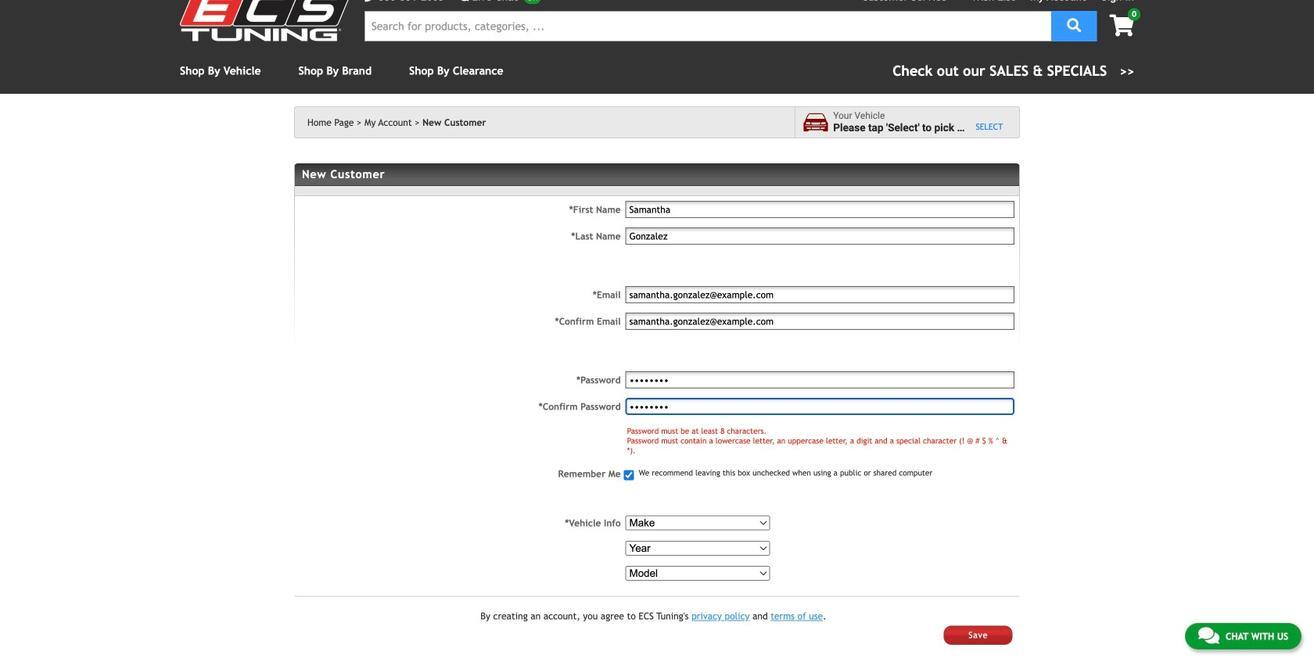 Task type: locate. For each thing, give the bounding box(es) containing it.
None checkbox
[[624, 471, 635, 481]]

None password field
[[626, 372, 1015, 389], [626, 398, 1015, 416], [626, 372, 1015, 389], [626, 398, 1015, 416]]

ecs tuning image
[[180, 0, 352, 41]]

None text field
[[626, 201, 1015, 218], [626, 228, 1015, 245], [626, 286, 1015, 304], [626, 313, 1015, 330], [626, 201, 1015, 218], [626, 228, 1015, 245], [626, 286, 1015, 304], [626, 313, 1015, 330]]

comments image
[[457, 0, 469, 2]]

shopping cart image
[[1110, 14, 1135, 36]]

None submit
[[945, 627, 1013, 646]]

Search text field
[[365, 11, 1052, 41]]



Task type: describe. For each thing, give the bounding box(es) containing it.
phone image
[[365, 0, 376, 2]]

search image
[[1068, 18, 1082, 32]]



Task type: vqa. For each thing, say whether or not it's contained in the screenshot.
phone image
yes



